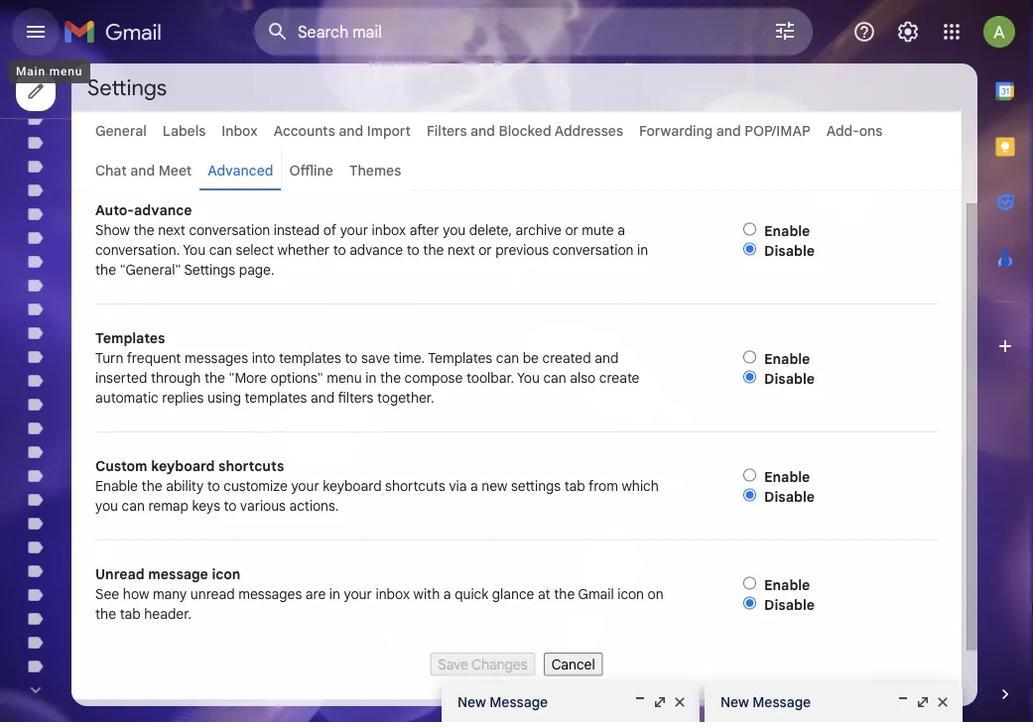 Task type: describe. For each thing, give the bounding box(es) containing it.
enable for custom keyboard shortcuts enable the ability to customize your keyboard shortcuts via a new settings tab from which you can remap keys to various actions.
[[765, 468, 811, 486]]

remap
[[148, 497, 189, 514]]

meet
[[159, 162, 192, 179]]

1 horizontal spatial advance
[[350, 241, 403, 258]]

replies
[[162, 389, 204, 406]]

instead
[[274, 221, 320, 238]]

general
[[95, 122, 147, 140]]

labels
[[163, 122, 206, 140]]

ability
[[166, 477, 204, 495]]

to up keys
[[207, 477, 220, 495]]

to down of
[[333, 241, 346, 258]]

options"
[[271, 369, 323, 386]]

conversation.
[[95, 241, 180, 258]]

enable radio for show the next conversation instead of your inbox after you delete, archive or mute a conversation. you can select whether to advance to the next or previous conversation in the "general" settings page.
[[744, 222, 757, 235]]

the down see
[[95, 605, 116, 623]]

general link
[[95, 122, 147, 140]]

cancel
[[552, 656, 596, 673]]

actions.
[[289, 497, 339, 514]]

on
[[648, 585, 664, 603]]

created
[[543, 349, 591, 366]]

after
[[410, 221, 440, 238]]

save
[[438, 656, 469, 673]]

time.
[[394, 349, 425, 366]]

chat and meet link
[[95, 162, 192, 179]]

inbox link
[[222, 122, 258, 140]]

keys
[[192, 497, 220, 514]]

tab inside unread message icon see how many unread messages are in your inbox with a quick glance at the gmail icon on the tab header.
[[120, 605, 141, 623]]

various
[[240, 497, 286, 514]]

can inside custom keyboard shortcuts enable the ability to customize your keyboard shortcuts via a new settings tab from which you can remap keys to various actions.
[[122, 497, 145, 514]]

forwarding and pop/imap link
[[640, 122, 811, 140]]

you inside templates turn frequent messages into templates to save time. templates can be created and inserted through the "more options" menu in the compose toolbar. you can also create automatic replies using templates and filters together.
[[517, 369, 540, 386]]

offline link
[[289, 162, 334, 179]]

changes
[[472, 656, 528, 673]]

a inside custom keyboard shortcuts enable the ability to customize your keyboard shortcuts via a new settings tab from which you can remap keys to various actions.
[[471, 477, 478, 495]]

previous
[[496, 241, 549, 258]]

in inside auto-advance show the next conversation instead of your inbox after you delete, archive or mute a conversation. you can select whether to advance to the next or previous conversation in the "general" settings page.
[[637, 241, 649, 258]]

pop/imap
[[745, 122, 811, 140]]

see
[[95, 585, 119, 603]]

themes link
[[349, 162, 401, 179]]

and down options"
[[311, 389, 335, 406]]

main
[[16, 65, 46, 78]]

message
[[148, 566, 208, 583]]

gmail image
[[64, 12, 172, 52]]

be
[[523, 349, 539, 366]]

via
[[449, 477, 467, 495]]

0 vertical spatial icon
[[212, 566, 241, 583]]

offline
[[289, 162, 334, 179]]

inbox
[[222, 122, 258, 140]]

support image
[[853, 20, 877, 44]]

menu inside templates turn frequent messages into templates to save time. templates can be created and inserted through the "more options" menu in the compose toolbar. you can also create automatic replies using templates and filters together.
[[327, 369, 362, 386]]

add-ons
[[827, 122, 883, 140]]

page.
[[239, 261, 275, 278]]

1 vertical spatial icon
[[618, 585, 645, 603]]

add-
[[827, 122, 860, 140]]

gmail
[[579, 585, 614, 603]]

you inside auto-advance show the next conversation instead of your inbox after you delete, archive or mute a conversation. you can select whether to advance to the next or previous conversation in the "general" settings page.
[[183, 241, 206, 258]]

inbox inside unread message icon see how many unread messages are in your inbox with a quick glance at the gmail icon on the tab header.
[[376, 585, 410, 603]]

advanced link
[[208, 162, 274, 179]]

show
[[95, 221, 130, 238]]

forwarding and pop/imap
[[640, 122, 811, 140]]

tab inside custom keyboard shortcuts enable the ability to customize your keyboard shortcuts via a new settings tab from which you can remap keys to various actions.
[[565, 477, 586, 495]]

import
[[367, 122, 411, 140]]

custom
[[95, 457, 148, 475]]

filters
[[338, 389, 374, 406]]

how
[[123, 585, 149, 603]]

into
[[252, 349, 275, 366]]

the down conversation.
[[95, 261, 116, 278]]

disable for unread message icon see how many unread messages are in your inbox with a quick glance at the gmail icon on the tab header.
[[765, 596, 815, 614]]

enable radio for enable the ability to customize your keyboard shortcuts via a new settings tab from which you can remap keys to various actions.
[[744, 469, 757, 482]]

together.
[[377, 389, 434, 406]]

advanced
[[208, 162, 274, 179]]

forwarding
[[640, 122, 713, 140]]

disable for custom keyboard shortcuts enable the ability to customize your keyboard shortcuts via a new settings tab from which you can remap keys to various actions.
[[765, 488, 815, 505]]

toolbar.
[[467, 369, 514, 386]]

the up the using
[[204, 369, 225, 386]]

addresses
[[555, 122, 624, 140]]

disable radio for show the next conversation instead of your inbox after you delete, archive or mute a conversation. you can select whether to advance to the next or previous conversation in the "general" settings page.
[[744, 242, 757, 255]]

themes
[[349, 162, 401, 179]]

and for accounts
[[339, 122, 364, 140]]

enable for auto-advance show the next conversation instead of your inbox after you delete, archive or mute a conversation. you can select whether to advance to the next or previous conversation in the "general" settings page.
[[765, 222, 811, 239]]

navigation containing save changes
[[95, 648, 938, 676]]

0 vertical spatial templates
[[95, 329, 165, 347]]

settings inside auto-advance show the next conversation instead of your inbox after you delete, archive or mute a conversation. you can select whether to advance to the next or previous conversation in the "general" settings page.
[[184, 261, 235, 278]]

0 vertical spatial conversation
[[189, 221, 270, 238]]

to right keys
[[224, 497, 237, 514]]

1 vertical spatial shortcuts
[[385, 477, 446, 495]]

create
[[600, 369, 640, 386]]

disable for auto-advance show the next conversation instead of your inbox after you delete, archive or mute a conversation. you can select whether to advance to the next or previous conversation in the "general" settings page.
[[765, 242, 815, 259]]

a inside auto-advance show the next conversation instead of your inbox after you delete, archive or mute a conversation. you can select whether to advance to the next or previous conversation in the "general" settings page.
[[618, 221, 626, 238]]

filters
[[427, 122, 467, 140]]

whether
[[278, 241, 330, 258]]

0 vertical spatial templates
[[279, 349, 341, 366]]

save
[[361, 349, 390, 366]]

search mail image
[[260, 14, 296, 50]]

main menu image
[[24, 20, 48, 44]]

your for advance
[[340, 221, 368, 238]]

add-ons link
[[827, 122, 883, 140]]

select
[[236, 241, 274, 258]]

blocked
[[499, 122, 552, 140]]

main menu
[[16, 65, 83, 78]]

save changes button
[[430, 653, 536, 676]]

1 vertical spatial templates
[[428, 349, 493, 366]]

many
[[153, 585, 187, 603]]

disable radio for enable the ability to customize your keyboard shortcuts via a new settings tab from which you can remap keys to various actions.
[[744, 489, 757, 501]]

archive
[[516, 221, 562, 238]]

automatic
[[95, 389, 159, 406]]

templates turn frequent messages into templates to save time. templates can be created and inserted through the "more options" menu in the compose toolbar. you can also create automatic replies using templates and filters together.
[[95, 329, 640, 406]]

the up conversation.
[[134, 221, 154, 238]]

settings
[[511, 477, 561, 495]]

unread
[[95, 566, 145, 583]]

can inside auto-advance show the next conversation instead of your inbox after you delete, archive or mute a conversation. you can select whether to advance to the next or previous conversation in the "general" settings page.
[[209, 241, 232, 258]]

cancel button
[[544, 653, 603, 676]]

custom keyboard shortcuts enable the ability to customize your keyboard shortcuts via a new settings tab from which you can remap keys to various actions.
[[95, 457, 659, 514]]

filters and blocked addresses
[[427, 122, 624, 140]]



Task type: vqa. For each thing, say whether or not it's contained in the screenshot.


Task type: locate. For each thing, give the bounding box(es) containing it.
you inside custom keyboard shortcuts enable the ability to customize your keyboard shortcuts via a new settings tab from which you can remap keys to various actions.
[[95, 497, 118, 514]]

the
[[134, 221, 154, 238], [423, 241, 444, 258], [95, 261, 116, 278], [204, 369, 225, 386], [380, 369, 401, 386], [142, 477, 162, 495], [554, 585, 575, 603], [95, 605, 116, 623]]

chat and meet
[[95, 162, 192, 179]]

to inside templates turn frequent messages into templates to save time. templates can be created and inserted through the "more options" menu in the compose toolbar. you can also create automatic replies using templates and filters together.
[[345, 349, 358, 366]]

messages inside templates turn frequent messages into templates to save time. templates can be created and inserted through the "more options" menu in the compose toolbar. you can also create automatic replies using templates and filters together.
[[185, 349, 248, 366]]

1 vertical spatial you
[[95, 497, 118, 514]]

0 vertical spatial inbox
[[372, 221, 406, 238]]

0 horizontal spatial menu
[[49, 65, 83, 78]]

0 vertical spatial keyboard
[[151, 457, 215, 475]]

settings up the general "link" at the left of page
[[87, 73, 167, 101]]

keyboard up actions.
[[323, 477, 382, 495]]

your inside unread message icon see how many unread messages are in your inbox with a quick glance at the gmail icon on the tab header.
[[344, 585, 372, 603]]

you
[[183, 241, 206, 258], [517, 369, 540, 386]]

Disable radio
[[744, 242, 757, 255], [744, 370, 757, 383], [744, 489, 757, 501]]

also
[[570, 369, 596, 386]]

Disable radio
[[744, 597, 757, 610]]

from
[[589, 477, 619, 495]]

a right via
[[471, 477, 478, 495]]

the down save
[[380, 369, 401, 386]]

0 horizontal spatial you
[[95, 497, 118, 514]]

1 disable radio from the top
[[744, 242, 757, 255]]

your right are
[[344, 585, 372, 603]]

the inside custom keyboard shortcuts enable the ability to customize your keyboard shortcuts via a new settings tab from which you can remap keys to various actions.
[[142, 477, 162, 495]]

0 horizontal spatial conversation
[[189, 221, 270, 238]]

2 disable from the top
[[765, 370, 815, 387]]

you down custom
[[95, 497, 118, 514]]

your inside custom keyboard shortcuts enable the ability to customize your keyboard shortcuts via a new settings tab from which you can remap keys to various actions.
[[291, 477, 319, 495]]

0 horizontal spatial next
[[158, 221, 186, 238]]

customize
[[224, 477, 288, 495]]

your for various
[[291, 477, 319, 495]]

0 horizontal spatial icon
[[212, 566, 241, 583]]

1 vertical spatial conversation
[[553, 241, 634, 258]]

can
[[209, 241, 232, 258], [496, 349, 519, 366], [544, 369, 567, 386], [122, 497, 145, 514]]

or down delete,
[[479, 241, 492, 258]]

can left select
[[209, 241, 232, 258]]

inbox inside auto-advance show the next conversation instead of your inbox after you delete, archive or mute a conversation. you can select whether to advance to the next or previous conversation in the "general" settings page.
[[372, 221, 406, 238]]

disable radio for turn frequent messages into templates to save time. templates can be created and inserted through the "more options" menu in the compose toolbar. you can also create automatic replies using templates and filters together.
[[744, 370, 757, 383]]

Search mail text field
[[298, 22, 718, 42]]

you right conversation.
[[183, 241, 206, 258]]

1 vertical spatial you
[[517, 369, 540, 386]]

advance right whether
[[350, 241, 403, 258]]

or left the mute
[[565, 221, 579, 238]]

auto-advance show the next conversation instead of your inbox after you delete, archive or mute a conversation. you can select whether to advance to the next or previous conversation in the "general" settings page.
[[95, 201, 649, 278]]

1 horizontal spatial you
[[517, 369, 540, 386]]

accounts
[[274, 122, 335, 140]]

0 vertical spatial next
[[158, 221, 186, 238]]

a right the mute
[[618, 221, 626, 238]]

conversation up select
[[189, 221, 270, 238]]

templates down options"
[[245, 389, 307, 406]]

1 vertical spatial your
[[291, 477, 319, 495]]

0 vertical spatial enable radio
[[744, 222, 757, 235]]

1 enable radio from the top
[[744, 222, 757, 235]]

of
[[324, 221, 337, 238]]

2 vertical spatial your
[[344, 585, 372, 603]]

1 vertical spatial or
[[479, 241, 492, 258]]

1 vertical spatial a
[[471, 477, 478, 495]]

unread
[[190, 585, 235, 603]]

0 horizontal spatial advance
[[134, 201, 192, 218]]

your up actions.
[[291, 477, 319, 495]]

0 vertical spatial tab
[[565, 477, 586, 495]]

accounts and import link
[[274, 122, 411, 140]]

to left save
[[345, 349, 358, 366]]

0 vertical spatial you
[[183, 241, 206, 258]]

conversation down the mute
[[553, 241, 634, 258]]

and for forwarding
[[717, 122, 742, 140]]

unread message icon see how many unread messages are in your inbox with a quick glance at the gmail icon on the tab header.
[[95, 566, 664, 623]]

inbox left with
[[376, 585, 410, 603]]

0 horizontal spatial tab
[[120, 605, 141, 623]]

the right at
[[554, 585, 575, 603]]

quick
[[455, 585, 489, 603]]

and up create
[[595, 349, 619, 366]]

settings image
[[897, 20, 921, 44]]

the down after
[[423, 241, 444, 258]]

enable inside custom keyboard shortcuts enable the ability to customize your keyboard shortcuts via a new settings tab from which you can remap keys to various actions.
[[95, 477, 138, 495]]

labels link
[[163, 122, 206, 140]]

and left import at the left of page
[[339, 122, 364, 140]]

and right chat
[[130, 162, 155, 179]]

1 disable from the top
[[765, 242, 815, 259]]

next down delete,
[[448, 241, 475, 258]]

filters and blocked addresses link
[[427, 122, 624, 140]]

your right of
[[340, 221, 368, 238]]

2 vertical spatial in
[[330, 585, 341, 603]]

0 vertical spatial messages
[[185, 349, 248, 366]]

0 vertical spatial disable radio
[[744, 242, 757, 255]]

0 vertical spatial in
[[637, 241, 649, 258]]

next up conversation.
[[158, 221, 186, 238]]

messages up "more
[[185, 349, 248, 366]]

1 horizontal spatial you
[[443, 221, 466, 238]]

0 vertical spatial shortcuts
[[218, 457, 284, 475]]

and for chat
[[130, 162, 155, 179]]

menu
[[49, 65, 83, 78], [327, 369, 362, 386]]

None search field
[[254, 8, 813, 56]]

1 horizontal spatial settings
[[184, 261, 235, 278]]

templates up turn
[[95, 329, 165, 347]]

can left be
[[496, 349, 519, 366]]

1 horizontal spatial keyboard
[[323, 477, 382, 495]]

Enable radio
[[744, 351, 757, 363]]

tab left from
[[565, 477, 586, 495]]

1 vertical spatial settings
[[184, 261, 235, 278]]

icon
[[212, 566, 241, 583], [618, 585, 645, 603]]

through
[[151, 369, 201, 386]]

0 horizontal spatial you
[[183, 241, 206, 258]]

2 vertical spatial disable radio
[[744, 489, 757, 501]]

1 vertical spatial next
[[448, 241, 475, 258]]

settings left the page.
[[184, 261, 235, 278]]

tab down how
[[120, 605, 141, 623]]

1 horizontal spatial tab
[[565, 477, 586, 495]]

advance
[[134, 201, 192, 218], [350, 241, 403, 258]]

1 horizontal spatial or
[[565, 221, 579, 238]]

enable radio for see how many unread messages are in your inbox with a quick glance at the gmail icon on the tab header.
[[744, 577, 757, 590]]

enable
[[765, 222, 811, 239], [765, 350, 811, 367], [765, 468, 811, 486], [95, 477, 138, 495], [765, 576, 811, 594]]

which
[[622, 477, 659, 495]]

in
[[637, 241, 649, 258], [366, 369, 377, 386], [330, 585, 341, 603]]

navigation
[[0, 0, 238, 723], [95, 648, 938, 676]]

3 enable radio from the top
[[744, 577, 757, 590]]

you down be
[[517, 369, 540, 386]]

templates
[[279, 349, 341, 366], [245, 389, 307, 406]]

1 vertical spatial advance
[[350, 241, 403, 258]]

advanced search options image
[[766, 11, 805, 51]]

2 disable radio from the top
[[744, 370, 757, 383]]

1 vertical spatial inbox
[[376, 585, 410, 603]]

a right with
[[444, 585, 451, 603]]

0 horizontal spatial in
[[330, 585, 341, 603]]

0 horizontal spatial shortcuts
[[218, 457, 284, 475]]

1 horizontal spatial icon
[[618, 585, 645, 603]]

disable for templates turn frequent messages into templates to save time. templates can be created and inserted through the "more options" menu in the compose toolbar. you can also create automatic replies using templates and filters together.
[[765, 370, 815, 387]]

a inside unread message icon see how many unread messages are in your inbox with a quick glance at the gmail icon on the tab header.
[[444, 585, 451, 603]]

0 vertical spatial menu
[[49, 65, 83, 78]]

1 vertical spatial keyboard
[[323, 477, 382, 495]]

1 horizontal spatial next
[[448, 241, 475, 258]]

accounts and import
[[274, 122, 411, 140]]

1 vertical spatial tab
[[120, 605, 141, 623]]

can down "created"
[[544, 369, 567, 386]]

to
[[333, 241, 346, 258], [407, 241, 420, 258], [345, 349, 358, 366], [207, 477, 220, 495], [224, 497, 237, 514]]

you right after
[[443, 221, 466, 238]]

messages
[[185, 349, 248, 366], [238, 585, 302, 603]]

0 horizontal spatial a
[[444, 585, 451, 603]]

2 horizontal spatial in
[[637, 241, 649, 258]]

0 vertical spatial your
[[340, 221, 368, 238]]

inserted
[[95, 369, 147, 386]]

menu up filters
[[327, 369, 362, 386]]

1 horizontal spatial conversation
[[553, 241, 634, 258]]

3 disable from the top
[[765, 488, 815, 505]]

0 horizontal spatial keyboard
[[151, 457, 215, 475]]

1 vertical spatial menu
[[327, 369, 362, 386]]

you inside auto-advance show the next conversation instead of your inbox after you delete, archive or mute a conversation. you can select whether to advance to the next or previous conversation in the "general" settings page.
[[443, 221, 466, 238]]

settings
[[87, 73, 167, 101], [184, 261, 235, 278]]

1 vertical spatial disable radio
[[744, 370, 757, 383]]

enable for templates turn frequent messages into templates to save time. templates can be created and inserted through the "more options" menu in the compose toolbar. you can also create automatic replies using templates and filters together.
[[765, 350, 811, 367]]

compose
[[405, 369, 463, 386]]

2 vertical spatial a
[[444, 585, 451, 603]]

shortcuts left via
[[385, 477, 446, 495]]

shortcuts up customize
[[218, 457, 284, 475]]

inbox left after
[[372, 221, 406, 238]]

enable for unread message icon see how many unread messages are in your inbox with a quick glance at the gmail icon on the tab header.
[[765, 576, 811, 594]]

2 vertical spatial enable radio
[[744, 577, 757, 590]]

icon up unread
[[212, 566, 241, 583]]

in inside unread message icon see how many unread messages are in your inbox with a quick glance at the gmail icon on the tab header.
[[330, 585, 341, 603]]

advance down meet
[[134, 201, 192, 218]]

messages left are
[[238, 585, 302, 603]]

and right filters
[[471, 122, 496, 140]]

to down after
[[407, 241, 420, 258]]

1 vertical spatial templates
[[245, 389, 307, 406]]

2 horizontal spatial a
[[618, 221, 626, 238]]

1 horizontal spatial in
[[366, 369, 377, 386]]

1 horizontal spatial menu
[[327, 369, 362, 386]]

using
[[208, 389, 241, 406]]

you
[[443, 221, 466, 238], [95, 497, 118, 514]]

0 vertical spatial you
[[443, 221, 466, 238]]

and
[[339, 122, 364, 140], [471, 122, 496, 140], [717, 122, 742, 140], [130, 162, 155, 179], [595, 349, 619, 366], [311, 389, 335, 406]]

0 horizontal spatial settings
[[87, 73, 167, 101]]

your inside auto-advance show the next conversation instead of your inbox after you delete, archive or mute a conversation. you can select whether to advance to the next or previous conversation in the "general" settings page.
[[340, 221, 368, 238]]

messages inside unread message icon see how many unread messages are in your inbox with a quick glance at the gmail icon on the tab header.
[[238, 585, 302, 603]]

3 disable radio from the top
[[744, 489, 757, 501]]

the up remap
[[142, 477, 162, 495]]

1 horizontal spatial a
[[471, 477, 478, 495]]

keyboard up ability
[[151, 457, 215, 475]]

1 vertical spatial enable radio
[[744, 469, 757, 482]]

or
[[565, 221, 579, 238], [479, 241, 492, 258]]

header.
[[144, 605, 191, 623]]

1 horizontal spatial shortcuts
[[385, 477, 446, 495]]

and left pop/imap
[[717, 122, 742, 140]]

templates up compose
[[428, 349, 493, 366]]

can left remap
[[122, 497, 145, 514]]

4 disable from the top
[[765, 596, 815, 614]]

glance
[[492, 585, 535, 603]]

templates
[[95, 329, 165, 347], [428, 349, 493, 366]]

Enable radio
[[744, 222, 757, 235], [744, 469, 757, 482], [744, 577, 757, 590]]

0 vertical spatial or
[[565, 221, 579, 238]]

1 vertical spatial messages
[[238, 585, 302, 603]]

save changes
[[438, 656, 528, 673]]

at
[[538, 585, 551, 603]]

your
[[340, 221, 368, 238], [291, 477, 319, 495], [344, 585, 372, 603]]

0 vertical spatial advance
[[134, 201, 192, 218]]

2 enable radio from the top
[[744, 469, 757, 482]]

auto-
[[95, 201, 134, 218]]

ons
[[860, 122, 883, 140]]

0 vertical spatial settings
[[87, 73, 167, 101]]

1 horizontal spatial templates
[[428, 349, 493, 366]]

tab
[[565, 477, 586, 495], [120, 605, 141, 623]]

"general"
[[120, 261, 181, 278]]

frequent
[[127, 349, 181, 366]]

0 vertical spatial a
[[618, 221, 626, 238]]

"more
[[229, 369, 267, 386]]

tab list
[[978, 64, 1034, 651]]

0 horizontal spatial templates
[[95, 329, 165, 347]]

0 horizontal spatial or
[[479, 241, 492, 258]]

templates up options"
[[279, 349, 341, 366]]

delete,
[[469, 221, 512, 238]]

and for filters
[[471, 122, 496, 140]]

1 vertical spatial in
[[366, 369, 377, 386]]

turn
[[95, 349, 123, 366]]

with
[[414, 585, 440, 603]]

icon left on
[[618, 585, 645, 603]]

menu right main
[[49, 65, 83, 78]]

in inside templates turn frequent messages into templates to save time. templates can be created and inserted through the "more options" menu in the compose toolbar. you can also create automatic replies using templates and filters together.
[[366, 369, 377, 386]]

mute
[[582, 221, 614, 238]]

are
[[306, 585, 326, 603]]



